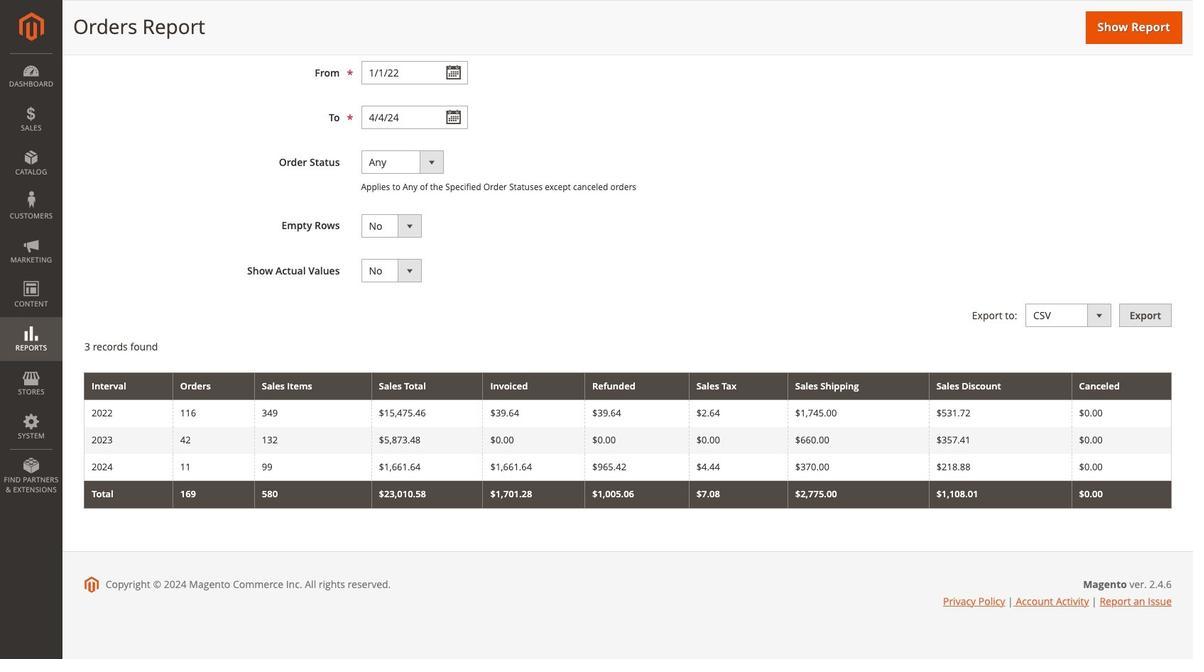 Task type: describe. For each thing, give the bounding box(es) containing it.
magento admin panel image
[[19, 12, 44, 41]]



Task type: locate. For each thing, give the bounding box(es) containing it.
None text field
[[361, 115, 468, 138]]

menu bar
[[0, 53, 62, 502]]

None text field
[[361, 70, 468, 93]]



